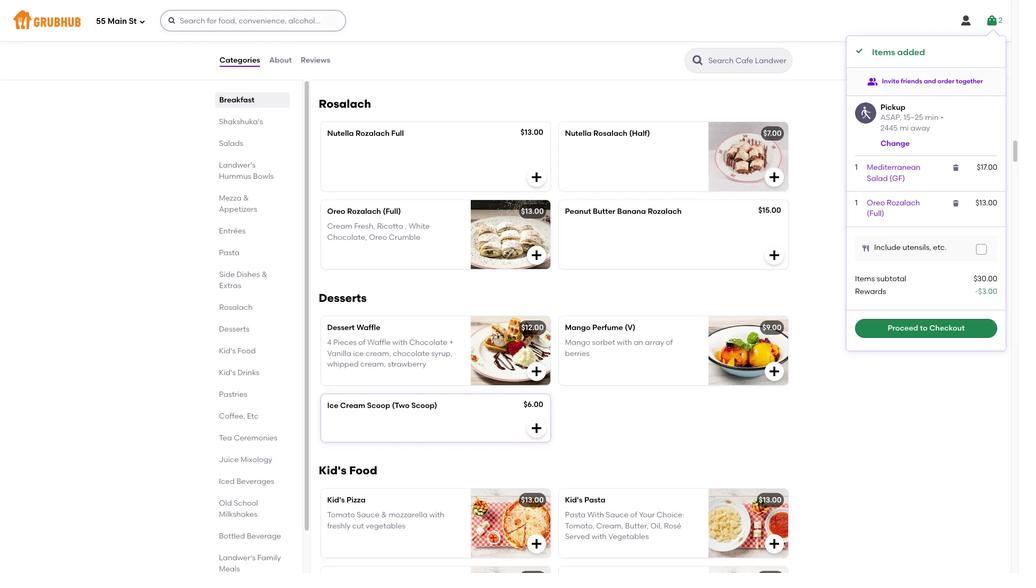 Task type: vqa. For each thing, say whether or not it's contained in the screenshot.
fourth 2023 from the top of the page
no



Task type: describe. For each thing, give the bounding box(es) containing it.
mediterranean salad (gf) link
[[868, 163, 921, 183]]

coffee,
[[219, 412, 245, 421]]

kid's inside tab
[[219, 369, 236, 378]]

pieces
[[334, 339, 357, 348]]

min
[[926, 113, 939, 122]]

pastries
[[219, 390, 247, 399]]

strawberry
[[388, 360, 427, 369]]

cream inside cream fresh, ricotta , white chocolate, oreo crumble
[[327, 222, 353, 231]]

proceed to checkout button
[[856, 319, 998, 338]]

15–25
[[904, 113, 924, 122]]

iced
[[219, 478, 235, 487]]

three eggs image
[[709, 6, 789, 75]]

kid's up the kid's pizza
[[319, 464, 347, 478]]

shakshuka's tab
[[219, 116, 286, 127]]

items added tooltip
[[847, 30, 1007, 351]]

& for side
[[262, 270, 267, 279]]

0 horizontal spatial oreo
[[327, 207, 346, 216]]

$13.00 for tomato sauce & mozzarella with freshly cut vegetables
[[522, 496, 544, 505]]

tomato sauce & mozzarella with freshly cut vegetables
[[327, 511, 445, 531]]

kid's pasta
[[565, 496, 606, 505]]

bowls
[[253, 172, 274, 181]]

pasta with sauce of your choice: tomato, cream, butter, oil, rosé served with vegetables
[[565, 511, 685, 542]]

items subtotal
[[856, 274, 907, 283]]

mi
[[901, 124, 910, 133]]

svg image for ice cream scoop (two scoop)
[[530, 422, 543, 435]]

invite friends and order together
[[883, 77, 984, 85]]

side dishes & extras tab
[[219, 269, 286, 292]]

tea
[[219, 434, 232, 443]]

4
[[327, 339, 332, 348]]

salads tab
[[219, 138, 286, 149]]

oreo rozalach (full) link
[[868, 199, 921, 218]]

people icon image
[[868, 76, 879, 87]]

sauce inside pasta with sauce of your choice: tomato, cream, butter, oil, rosé served with vegetables
[[606, 511, 629, 520]]

two eggs button
[[321, 6, 551, 75]]

1 for mediterranean
[[856, 163, 858, 172]]

perfume
[[593, 324, 624, 333]]

& for tomato
[[382, 511, 387, 520]]

old school milkshakes
[[219, 499, 258, 520]]

1 vertical spatial pasta
[[585, 496, 606, 505]]

mozzarella
[[389, 511, 428, 520]]

tomato
[[327, 511, 355, 520]]

syrup,
[[432, 349, 453, 358]]

rosalach inside tab
[[219, 303, 253, 312]]

kid's drinks
[[219, 369, 260, 378]]

2 button
[[987, 11, 1003, 30]]

+
[[449, 339, 454, 348]]

and
[[925, 77, 937, 85]]

55 main st
[[96, 16, 137, 26]]

landwer's for meals
[[219, 554, 256, 563]]

invite friends and order together button
[[868, 72, 984, 91]]

landwer's family meals tab
[[219, 553, 286, 574]]

bottled
[[219, 532, 245, 541]]

pizza
[[347, 496, 366, 505]]

landwer's for bowls
[[219, 161, 256, 170]]

beverages
[[237, 478, 275, 487]]

$15.00
[[759, 206, 782, 215]]

array
[[646, 339, 665, 348]]

scoop)
[[412, 402, 438, 411]]

vegetables
[[609, 533, 649, 542]]

breakfast
[[219, 96, 254, 105]]

2
[[999, 16, 1003, 25]]

kid's up "tomato"
[[327, 496, 345, 505]]

items added
[[873, 47, 926, 57]]

iced beverages tab
[[219, 476, 286, 488]]

fresh,
[[354, 222, 376, 231]]

pickup icon image
[[856, 102, 877, 124]]

pastries tab
[[219, 389, 286, 401]]

juice mixology
[[219, 456, 272, 465]]

ice
[[327, 402, 339, 411]]

55
[[96, 16, 106, 26]]

of inside 4 pieces of waffle with chocolate + vanilla ice cream, chocolate syrup, whipped cream, strawberry
[[359, 339, 366, 348]]

$3.00
[[979, 287, 998, 296]]

0 horizontal spatial oreo rozalach (full)
[[327, 207, 401, 216]]

$13.00 for pasta with sauce of your choice: tomato, cream, butter, oil, rosé served with vegetables
[[760, 496, 782, 505]]

1 for oreo
[[856, 199, 858, 208]]

$30.00
[[974, 274, 998, 283]]

coffee, etc tab
[[219, 411, 286, 422]]

(two
[[392, 402, 410, 411]]

ice cream scoop (two scoop)
[[327, 402, 438, 411]]

mango for mango perfume (v)
[[565, 324, 591, 333]]

main navigation navigation
[[0, 0, 1012, 41]]

tea ceremonies
[[219, 434, 278, 443]]

ceremonies
[[234, 434, 278, 443]]

crumble
[[389, 233, 421, 242]]

1 vertical spatial cream,
[[361, 360, 386, 369]]

rozalach left full
[[356, 129, 390, 138]]

nutella rosalach (half)
[[565, 129, 651, 138]]

extras
[[219, 282, 241, 291]]

change button
[[881, 139, 910, 149]]

0 vertical spatial rosalach
[[319, 97, 371, 111]]

st
[[129, 16, 137, 26]]

to
[[921, 324, 928, 333]]

rosé
[[665, 522, 682, 531]]

pasta for pasta
[[219, 249, 240, 258]]

tomato,
[[565, 522, 595, 531]]

reviews button
[[300, 41, 331, 80]]

items for items added
[[873, 47, 896, 57]]

(half)
[[630, 129, 651, 138]]

two eggs image
[[471, 6, 551, 75]]

kid's sliders image
[[709, 567, 789, 574]]

iced beverages
[[219, 478, 275, 487]]

mediterranean
[[868, 163, 921, 172]]

svg image left $17.00
[[953, 164, 961, 172]]

oreo inside cream fresh, ricotta , white chocolate, oreo crumble
[[369, 233, 387, 242]]

search icon image
[[692, 54, 705, 67]]

etc.
[[934, 244, 947, 253]]

pasta tab
[[219, 248, 286, 259]]

two eggs
[[327, 13, 362, 22]]

cream,
[[597, 522, 624, 531]]

peanut
[[565, 207, 592, 216]]

dishes
[[236, 270, 260, 279]]

ricotta
[[377, 222, 404, 231]]

mezza
[[219, 194, 242, 203]]

salads
[[219, 139, 244, 148]]

(full) inside oreo rozalach (full)
[[868, 209, 885, 218]]

waffle inside 4 pieces of waffle with chocolate + vanilla ice cream, chocolate syrup, whipped cream, strawberry
[[368, 339, 391, 348]]



Task type: locate. For each thing, give the bounding box(es) containing it.
rozalach down (gf)
[[887, 199, 921, 208]]

mango inside mango sorbet with an array of berries
[[565, 339, 591, 348]]

& inside mezza & appetizers
[[243, 194, 249, 203]]

oreo rozalach (full) image
[[471, 200, 551, 269]]

cream, right ice
[[366, 349, 391, 358]]

,
[[405, 222, 407, 231]]

oreo rozalach (full) down (gf)
[[868, 199, 921, 218]]

entrées
[[219, 227, 246, 236]]

rosalach up nutella rozalach full
[[319, 97, 371, 111]]

svg image for mango perfume (v)
[[768, 365, 781, 378]]

rosalach left (half)
[[594, 129, 628, 138]]

nutella rozalach full
[[327, 129, 404, 138]]

kid's pizza image
[[471, 489, 551, 558]]

$12.00
[[522, 324, 544, 333]]

0 horizontal spatial rosalach
[[219, 303, 253, 312]]

2 mango from the top
[[565, 339, 591, 348]]

kid's pasta image
[[709, 489, 789, 558]]

1 nutella from the left
[[327, 129, 354, 138]]

ice
[[353, 349, 364, 358]]

landwer's hummus bowls tab
[[219, 160, 286, 182]]

$13.00 for cream fresh, ricotta , white chocolate, oreo crumble
[[522, 207, 544, 216]]

-$3.00
[[976, 287, 998, 296]]

include utensils, etc.
[[875, 244, 947, 253]]

1 horizontal spatial sauce
[[606, 511, 629, 520]]

checkout
[[930, 324, 966, 333]]

drinks
[[238, 369, 260, 378]]

1 vertical spatial cream
[[340, 402, 366, 411]]

of up ice
[[359, 339, 366, 348]]

2 horizontal spatial rosalach
[[594, 129, 628, 138]]

landwer's hummus bowls
[[219, 161, 274, 181]]

1 horizontal spatial nutella
[[565, 129, 592, 138]]

side dishes & extras
[[219, 270, 267, 291]]

Search Cafe Landwer search field
[[708, 56, 789, 66]]

mixology
[[241, 456, 272, 465]]

1 left the oreo rozalach (full) 'link' on the right of page
[[856, 199, 858, 208]]

pasta inside tab
[[219, 249, 240, 258]]

landwer's up meals
[[219, 554, 256, 563]]

kid's food up kid's drinks
[[219, 347, 256, 356]]

1
[[856, 163, 858, 172], [856, 199, 858, 208]]

waffle right dessert
[[357, 324, 381, 333]]

1 vertical spatial items
[[856, 274, 876, 283]]

oreo
[[868, 199, 886, 208], [327, 207, 346, 216], [369, 233, 387, 242]]

chocolate,
[[327, 233, 367, 242]]

oreo rozalach (full)
[[868, 199, 921, 218], [327, 207, 401, 216]]

items up rewards
[[856, 274, 876, 283]]

family
[[258, 554, 281, 563]]

together
[[957, 77, 984, 85]]

added
[[898, 47, 926, 57]]

rozalach
[[356, 129, 390, 138], [887, 199, 921, 208], [347, 207, 381, 216], [648, 207, 682, 216]]

1 vertical spatial landwer's
[[219, 554, 256, 563]]

dessert
[[327, 324, 355, 333]]

utensils,
[[903, 244, 932, 253]]

rozalach right banana
[[648, 207, 682, 216]]

oreo inside oreo rozalach (full)
[[868, 199, 886, 208]]

order
[[938, 77, 955, 85]]

cream, down ice
[[361, 360, 386, 369]]

1 1 from the top
[[856, 163, 858, 172]]

rozalach inside 'link'
[[887, 199, 921, 208]]

kid's chicken tenders image
[[471, 567, 551, 574]]

proceed
[[888, 324, 919, 333]]

kid's drinks tab
[[219, 368, 286, 379]]

of up butter,
[[631, 511, 638, 520]]

bottled beverage
[[219, 532, 281, 541]]

2 sauce from the left
[[606, 511, 629, 520]]

banana
[[618, 207, 646, 216]]

pasta for pasta with sauce of your choice: tomato, cream, butter, oil, rosé served with vegetables
[[565, 511, 586, 520]]

nutella for nutella rozalach full
[[327, 129, 354, 138]]

0 vertical spatial desserts
[[319, 292, 367, 305]]

desserts down the rosalach tab
[[219, 325, 250, 334]]

chocolate
[[393, 349, 430, 358]]

0 horizontal spatial nutella
[[327, 129, 354, 138]]

include
[[875, 244, 901, 253]]

(gf)
[[890, 174, 906, 183]]

1 horizontal spatial desserts
[[319, 292, 367, 305]]

0 horizontal spatial food
[[238, 347, 256, 356]]

& up vegetables on the bottom left of page
[[382, 511, 387, 520]]

sauce inside 'tomato sauce & mozzarella with freshly cut vegetables'
[[357, 511, 380, 520]]

kid's up kid's drinks
[[219, 347, 236, 356]]

$13.00 inside items added tooltip
[[976, 199, 998, 208]]

kid's food tab
[[219, 346, 286, 357]]

mezza & appetizers tab
[[219, 193, 286, 215]]

food up drinks
[[238, 347, 256, 356]]

mango for mango sorbet with an array of berries
[[565, 339, 591, 348]]

$7.00
[[764, 129, 782, 138]]

with
[[588, 511, 604, 520]]

0 vertical spatial pasta
[[219, 249, 240, 258]]

tea ceremonies tab
[[219, 433, 286, 444]]

2 landwer's from the top
[[219, 554, 256, 563]]

categories
[[220, 56, 260, 65]]

mango perfume (v) image
[[709, 317, 789, 386]]

rosalach down extras
[[219, 303, 253, 312]]

$9.00
[[763, 324, 782, 333]]

2 nutella from the left
[[565, 129, 592, 138]]

with inside mango sorbet with an array of berries
[[617, 339, 633, 348]]

pasta up tomato,
[[565, 511, 586, 520]]

with down cream,
[[592, 533, 607, 542]]

asap,
[[881, 113, 902, 122]]

with right the mozzarella
[[430, 511, 445, 520]]

waffle down the dessert waffle
[[368, 339, 391, 348]]

Search for food, convenience, alcohol... search field
[[160, 10, 346, 31]]

rosalach tab
[[219, 302, 286, 313]]

white
[[409, 222, 430, 231]]

with inside 4 pieces of waffle with chocolate + vanilla ice cream, chocolate syrup, whipped cream, strawberry
[[393, 339, 408, 348]]

oreo rozalach (full) inside items added tooltip
[[868, 199, 921, 218]]

(full) up ricotta
[[383, 207, 401, 216]]

0 vertical spatial cream,
[[366, 349, 391, 358]]

0 horizontal spatial kid's food
[[219, 347, 256, 356]]

butter
[[593, 207, 616, 216]]

2 horizontal spatial of
[[666, 339, 674, 348]]

0 vertical spatial kid's food
[[219, 347, 256, 356]]

1 vertical spatial food
[[349, 464, 378, 478]]

desserts inside tab
[[219, 325, 250, 334]]

sauce up the cut
[[357, 511, 380, 520]]

landwer's up hummus
[[219, 161, 256, 170]]

food inside tab
[[238, 347, 256, 356]]

2 vertical spatial rosalach
[[219, 303, 253, 312]]

0 vertical spatial landwer's
[[219, 161, 256, 170]]

items
[[873, 47, 896, 57], [856, 274, 876, 283]]

1 horizontal spatial rosalach
[[319, 97, 371, 111]]

0 horizontal spatial of
[[359, 339, 366, 348]]

old school milkshakes tab
[[219, 498, 286, 521]]

2 horizontal spatial oreo
[[868, 199, 886, 208]]

1 horizontal spatial food
[[349, 464, 378, 478]]

2 1 from the top
[[856, 199, 858, 208]]

oreo rozalach (full) up "fresh,"
[[327, 207, 401, 216]]

0 horizontal spatial (full)
[[383, 207, 401, 216]]

svg image
[[953, 164, 961, 172], [979, 246, 985, 253], [768, 365, 781, 378], [530, 422, 543, 435], [530, 538, 543, 551]]

desserts tab
[[219, 324, 286, 335]]

oreo down salad
[[868, 199, 886, 208]]

1 horizontal spatial kid's food
[[319, 464, 378, 478]]

svg image for kid's pizza
[[530, 538, 543, 551]]

1 mango from the top
[[565, 324, 591, 333]]

0 vertical spatial items
[[873, 47, 896, 57]]

categories button
[[219, 41, 261, 80]]

milkshakes
[[219, 510, 258, 520]]

svg image up kid's chicken tenders "image"
[[530, 538, 543, 551]]

with
[[393, 339, 408, 348], [617, 339, 633, 348], [430, 511, 445, 520], [592, 533, 607, 542]]

1 vertical spatial 1
[[856, 199, 858, 208]]

svg image down $6.00 on the right bottom of the page
[[530, 422, 543, 435]]

0 vertical spatial cream
[[327, 222, 353, 231]]

nutella rosalach (half) image
[[709, 122, 789, 191]]

mezza & appetizers
[[219, 194, 257, 214]]

cut
[[353, 522, 364, 531]]

juice mixology tab
[[219, 455, 286, 466]]

0 vertical spatial mango
[[565, 324, 591, 333]]

1 horizontal spatial oreo
[[369, 233, 387, 242]]

kid's food up the kid's pizza
[[319, 464, 378, 478]]

0 vertical spatial food
[[238, 347, 256, 356]]

1 vertical spatial desserts
[[219, 325, 250, 334]]

0 vertical spatial waffle
[[357, 324, 381, 333]]

chocolate
[[410, 339, 448, 348]]

of inside mango sorbet with an array of berries
[[666, 339, 674, 348]]

oreo down ricotta
[[369, 233, 387, 242]]

1 horizontal spatial oreo rozalach (full)
[[868, 199, 921, 218]]

of inside pasta with sauce of your choice: tomato, cream, butter, oil, rosé served with vegetables
[[631, 511, 638, 520]]

bottled beverage tab
[[219, 531, 286, 542]]

juice
[[219, 456, 239, 465]]

whipped
[[327, 360, 359, 369]]

dessert waffle
[[327, 324, 381, 333]]

cream up 'chocolate,'
[[327, 222, 353, 231]]

dessert waffle image
[[471, 317, 551, 386]]

1 landwer's from the top
[[219, 161, 256, 170]]

1 vertical spatial mango
[[565, 339, 591, 348]]

svg image down $9.00 at bottom right
[[768, 365, 781, 378]]

pasta up with
[[585, 496, 606, 505]]

0 horizontal spatial &
[[243, 194, 249, 203]]

1 horizontal spatial (full)
[[868, 209, 885, 218]]

shakshuka's
[[219, 117, 263, 126]]

peanut butter banana rozalach
[[565, 207, 682, 216]]

0 vertical spatial &
[[243, 194, 249, 203]]

pickup asap, 15–25 min • 2445 mi away
[[881, 103, 944, 133]]

pasta inside pasta with sauce of your choice: tomato, cream, butter, oil, rosé served with vegetables
[[565, 511, 586, 520]]

with inside pasta with sauce of your choice: tomato, cream, butter, oil, rosé served with vegetables
[[592, 533, 607, 542]]

2 horizontal spatial &
[[382, 511, 387, 520]]

kid's inside tab
[[219, 347, 236, 356]]

food up pizza
[[349, 464, 378, 478]]

cream right ice
[[340, 402, 366, 411]]

landwer's inside landwer's family meals
[[219, 554, 256, 563]]

svg image up $30.00
[[979, 246, 985, 253]]

landwer's inside landwer's hummus bowls
[[219, 161, 256, 170]]

two
[[327, 13, 342, 22]]

1 vertical spatial waffle
[[368, 339, 391, 348]]

with left an
[[617, 339, 633, 348]]

side
[[219, 270, 235, 279]]

freshly
[[327, 522, 351, 531]]

oil,
[[651, 522, 663, 531]]

rosalach
[[319, 97, 371, 111], [594, 129, 628, 138], [219, 303, 253, 312]]

mango sorbet with an array of berries
[[565, 339, 674, 358]]

of right array
[[666, 339, 674, 348]]

1 horizontal spatial of
[[631, 511, 638, 520]]

oreo up 'chocolate,'
[[327, 207, 346, 216]]

& up appetizers
[[243, 194, 249, 203]]

kid's left drinks
[[219, 369, 236, 378]]

sorbet
[[593, 339, 616, 348]]

waffle
[[357, 324, 381, 333], [368, 339, 391, 348]]

change
[[881, 139, 910, 148]]

0 horizontal spatial sauce
[[357, 511, 380, 520]]

svg image inside 2 button
[[987, 14, 999, 27]]

items for items subtotal
[[856, 274, 876, 283]]

0 horizontal spatial desserts
[[219, 325, 250, 334]]

1 sauce from the left
[[357, 511, 380, 520]]

& inside the side dishes & extras
[[262, 270, 267, 279]]

food
[[238, 347, 256, 356], [349, 464, 378, 478]]

1 vertical spatial &
[[262, 270, 267, 279]]

appetizers
[[219, 205, 257, 214]]

salad
[[868, 174, 889, 183]]

& right dishes
[[262, 270, 267, 279]]

(full) down salad
[[868, 209, 885, 218]]

1 vertical spatial kid's food
[[319, 464, 378, 478]]

0 vertical spatial 1
[[856, 163, 858, 172]]

proceed to checkout
[[888, 324, 966, 333]]

rozalach up "fresh,"
[[347, 207, 381, 216]]

landwer's family meals
[[219, 554, 281, 574]]

items left added
[[873, 47, 896, 57]]

about
[[269, 56, 292, 65]]

sauce up cream,
[[606, 511, 629, 520]]

sauce
[[357, 511, 380, 520], [606, 511, 629, 520]]

1 vertical spatial rosalach
[[594, 129, 628, 138]]

desserts up dessert
[[319, 292, 367, 305]]

coffee, etc
[[219, 412, 259, 421]]

nutella for nutella rosalach (half)
[[565, 129, 592, 138]]

mediterranean salad (gf)
[[868, 163, 921, 183]]

pasta
[[219, 249, 240, 258], [585, 496, 606, 505], [565, 511, 586, 520]]

kid's food inside tab
[[219, 347, 256, 356]]

1 left mediterranean
[[856, 163, 858, 172]]

& inside 'tomato sauce & mozzarella with freshly cut vegetables'
[[382, 511, 387, 520]]

-
[[976, 287, 979, 296]]

$13.00
[[521, 128, 544, 137], [976, 199, 998, 208], [522, 207, 544, 216], [522, 496, 544, 505], [760, 496, 782, 505]]

with up chocolate
[[393, 339, 408, 348]]

1 horizontal spatial &
[[262, 270, 267, 279]]

landwer's
[[219, 161, 256, 170], [219, 554, 256, 563]]

$6.00
[[524, 401, 544, 410]]

kid's
[[219, 347, 236, 356], [219, 369, 236, 378], [319, 464, 347, 478], [327, 496, 345, 505], [565, 496, 583, 505]]

2 vertical spatial &
[[382, 511, 387, 520]]

scoop
[[367, 402, 391, 411]]

2 vertical spatial pasta
[[565, 511, 586, 520]]

berries
[[565, 349, 590, 358]]

pasta up side at the left top of page
[[219, 249, 240, 258]]

kid's up tomato,
[[565, 496, 583, 505]]

svg image
[[960, 14, 973, 27], [987, 14, 999, 27], [168, 16, 176, 25], [139, 18, 145, 25], [856, 47, 864, 55], [768, 55, 781, 67], [530, 171, 543, 184], [768, 171, 781, 184], [953, 199, 961, 208], [862, 244, 871, 253], [530, 249, 543, 262], [768, 249, 781, 262], [530, 365, 543, 378], [768, 538, 781, 551]]

with inside 'tomato sauce & mozzarella with freshly cut vegetables'
[[430, 511, 445, 520]]

entrées tab
[[219, 226, 286, 237]]

breakfast tab
[[219, 95, 286, 106]]

kid's pizza
[[327, 496, 366, 505]]



